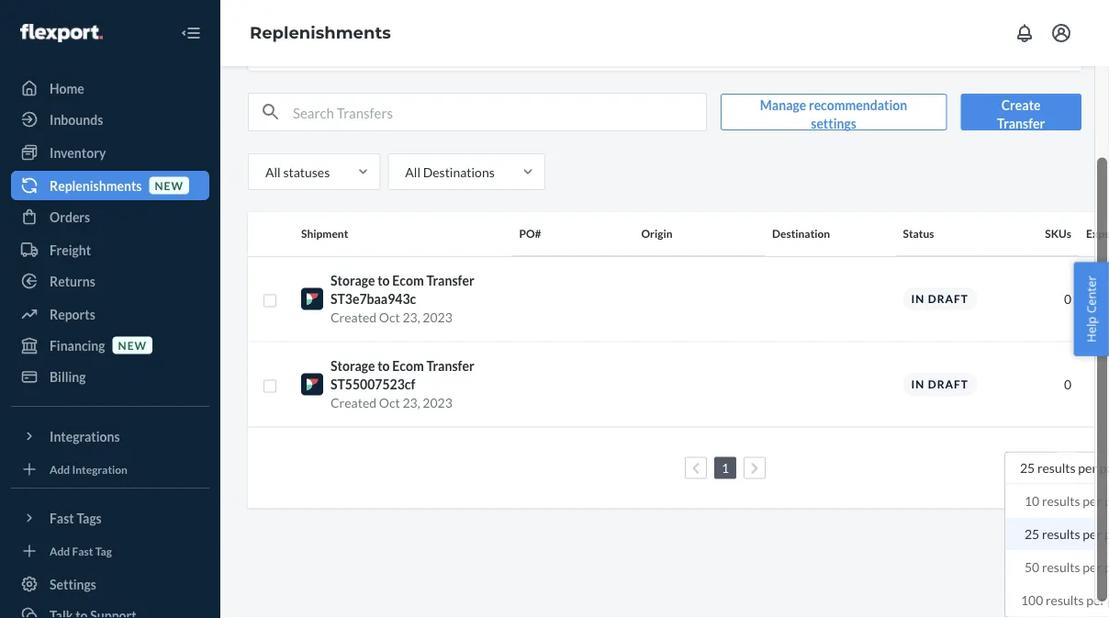 Task type: describe. For each thing, give the bounding box(es) containing it.
10 results per p
[[1025, 494, 1110, 509]]

per for 50 results per p
[[1084, 560, 1103, 576]]

to for st55007523cf
[[378, 359, 390, 374]]

per for 100 results per p
[[1087, 593, 1106, 609]]

results for 25 results per pa
[[1038, 461, 1077, 476]]

new for replenishments
[[155, 179, 184, 192]]

per for 25 results per pa
[[1079, 461, 1098, 476]]

p for 100 results per p
[[1109, 593, 1110, 609]]

add fast tag link
[[11, 540, 209, 562]]

flexport logo image
[[20, 24, 103, 42]]

help center button
[[1075, 262, 1110, 356]]

all destinations
[[405, 164, 495, 180]]

per for 10 results per p
[[1084, 494, 1103, 509]]

reports
[[50, 306, 95, 322]]

reports link
[[11, 300, 209, 329]]

2023 for st3e7baa943c
[[423, 310, 453, 326]]

add fast tag
[[50, 544, 112, 558]]

billing
[[50, 369, 86, 385]]

25 for 25 results per p
[[1025, 527, 1040, 543]]

100 results per page option
[[1006, 584, 1110, 617]]

returns
[[50, 273, 95, 289]]

new for financing
[[118, 339, 147, 352]]

manage
[[761, 97, 807, 113]]

home
[[50, 80, 84, 96]]

create
[[1002, 97, 1042, 113]]

origin
[[642, 228, 673, 241]]

integrations button
[[11, 422, 209, 451]]

statuses
[[283, 164, 330, 180]]

25 results per page option
[[1006, 518, 1110, 551]]

1 vertical spatial fast
[[72, 544, 93, 558]]

in draft for storage to ecom transfer st55007523cf
[[912, 378, 969, 391]]

freight
[[50, 242, 91, 258]]

results for 100 results per p
[[1047, 593, 1085, 609]]

0 vertical spatial replenishments
[[250, 23, 391, 43]]

inbounds link
[[11, 105, 209, 134]]

ecom for st3e7baa943c
[[393, 273, 424, 289]]

chevron right image
[[751, 462, 759, 475]]

100
[[1022, 593, 1044, 609]]

financing
[[50, 338, 105, 353]]

tag
[[95, 544, 112, 558]]

status
[[904, 228, 935, 241]]

50 results per page option
[[1006, 551, 1110, 584]]

created for storage to ecom transfer st55007523cf created oct 23, 2023
[[331, 396, 377, 411]]

square image for st55007523cf
[[263, 379, 277, 394]]

storage for storage to ecom transfer st55007523cf
[[331, 359, 375, 374]]

inbounds
[[50, 112, 103, 127]]

destinations
[[423, 164, 495, 180]]

per for 25 results per p
[[1084, 527, 1103, 543]]

Search Transfers text field
[[293, 94, 706, 131]]

open account menu image
[[1051, 22, 1073, 44]]

50 results per p
[[1025, 560, 1110, 576]]

oct for st55007523cf
[[379, 396, 400, 411]]

help
[[1084, 317, 1100, 343]]

create transfer button
[[961, 94, 1082, 131]]

st55007523cf
[[331, 377, 416, 393]]

add integration link
[[11, 458, 209, 481]]

draft for storage to ecom transfer st3e7baa943c
[[929, 293, 969, 306]]

st3e7baa943c
[[331, 292, 416, 307]]

storage to ecom transfer st55007523cf created oct 23, 2023
[[331, 359, 475, 411]]

all for all statuses
[[266, 164, 281, 180]]

skus
[[1046, 228, 1072, 241]]

expe
[[1087, 228, 1110, 241]]

open notifications image
[[1014, 22, 1036, 44]]

0 for storage to ecom transfer st3e7baa943c
[[1065, 292, 1072, 307]]

center
[[1084, 276, 1100, 313]]

add integration
[[50, 463, 128, 476]]

fast tags
[[50, 510, 102, 526]]

list box containing 10 results per p
[[1006, 485, 1110, 617]]

manage recommendation settings
[[761, 97, 908, 131]]

ecom for st55007523cf
[[393, 359, 424, 374]]

add for add integration
[[50, 463, 70, 476]]

square image for st3e7baa943c
[[263, 294, 277, 309]]



Task type: locate. For each thing, give the bounding box(es) containing it.
in draft
[[912, 293, 969, 306], [912, 378, 969, 391]]

0 vertical spatial add
[[50, 463, 70, 476]]

0
[[1065, 292, 1072, 307], [1065, 377, 1072, 393]]

1 draft from the top
[[929, 293, 969, 306]]

per inside 100 results per page option
[[1087, 593, 1106, 609]]

freight link
[[11, 235, 209, 265]]

1 vertical spatial square image
[[263, 379, 277, 394]]

2 in draft from the top
[[912, 378, 969, 391]]

23, for st55007523cf
[[403, 396, 420, 411]]

1 created from the top
[[331, 310, 377, 326]]

0 left center
[[1065, 292, 1072, 307]]

23, down st3e7baa943c
[[403, 310, 420, 326]]

1 vertical spatial 2023
[[423, 396, 453, 411]]

1 vertical spatial 23,
[[403, 396, 420, 411]]

0 horizontal spatial new
[[118, 339, 147, 352]]

25
[[1021, 461, 1036, 476], [1025, 527, 1040, 543]]

2023 inside storage to ecom transfer st3e7baa943c created oct 23, 2023
[[423, 310, 453, 326]]

add up settings
[[50, 544, 70, 558]]

p
[[1105, 494, 1110, 509], [1105, 527, 1110, 543], [1105, 560, 1110, 576], [1109, 593, 1110, 609]]

1 add from the top
[[50, 463, 70, 476]]

None field
[[1058, 453, 1076, 484]]

storage to ecom transfer st3e7baa943c created oct 23, 2023
[[331, 273, 475, 326]]

created inside the "storage to ecom transfer st55007523cf created oct 23, 2023"
[[331, 396, 377, 411]]

results
[[1038, 461, 1077, 476], [1043, 494, 1081, 509], [1043, 527, 1081, 543], [1043, 560, 1081, 576], [1047, 593, 1085, 609]]

2023
[[423, 310, 453, 326], [423, 396, 453, 411]]

ecom up st3e7baa943c
[[393, 273, 424, 289]]

results inside 'option'
[[1043, 527, 1081, 543]]

help center
[[1084, 276, 1100, 343]]

0 horizontal spatial all
[[266, 164, 281, 180]]

results up 10 results per page option
[[1038, 461, 1077, 476]]

p up 50 results per p
[[1105, 527, 1110, 543]]

created for storage to ecom transfer st3e7baa943c created oct 23, 2023
[[331, 310, 377, 326]]

home link
[[11, 74, 209, 103]]

results right 50
[[1043, 560, 1081, 576]]

2 vertical spatial transfer
[[427, 359, 475, 374]]

new up orders link
[[155, 179, 184, 192]]

0 up 25 results per pa
[[1065, 377, 1072, 393]]

po#
[[520, 228, 542, 241]]

1 0 from the top
[[1065, 292, 1072, 307]]

all left 'statuses'
[[266, 164, 281, 180]]

23, inside storage to ecom transfer st3e7baa943c created oct 23, 2023
[[403, 310, 420, 326]]

results for 50 results per p
[[1043, 560, 1081, 576]]

in for storage to ecom transfer st3e7baa943c
[[912, 293, 926, 306]]

created
[[331, 310, 377, 326], [331, 396, 377, 411]]

1 2023 from the top
[[423, 310, 453, 326]]

new
[[155, 179, 184, 192], [118, 339, 147, 352]]

oct down st55007523cf
[[379, 396, 400, 411]]

1 vertical spatial created
[[331, 396, 377, 411]]

10
[[1025, 494, 1040, 509]]

2023 inside the "storage to ecom transfer st55007523cf created oct 23, 2023"
[[423, 396, 453, 411]]

2 in from the top
[[912, 378, 926, 391]]

storage inside the "storage to ecom transfer st55007523cf created oct 23, 2023"
[[331, 359, 375, 374]]

1 vertical spatial 25
[[1025, 527, 1040, 543]]

manage recommendation settings button
[[721, 94, 948, 131]]

p down 50 results per p
[[1109, 593, 1110, 609]]

2 all from the left
[[405, 164, 421, 180]]

25 up the 10
[[1021, 461, 1036, 476]]

ecom inside the "storage to ecom transfer st55007523cf created oct 23, 2023"
[[393, 359, 424, 374]]

fast tags button
[[11, 504, 209, 533]]

manage recommendation settings link
[[721, 94, 948, 131]]

0 vertical spatial oct
[[379, 310, 400, 326]]

1 vertical spatial in draft
[[912, 378, 969, 391]]

new down reports link
[[118, 339, 147, 352]]

23, down st55007523cf
[[403, 396, 420, 411]]

2 draft from the top
[[929, 378, 969, 391]]

oct
[[379, 310, 400, 326], [379, 396, 400, 411]]

created down st3e7baa943c
[[331, 310, 377, 326]]

1 vertical spatial ecom
[[393, 359, 424, 374]]

oct inside the "storage to ecom transfer st55007523cf created oct 23, 2023"
[[379, 396, 400, 411]]

per
[[1079, 461, 1098, 476], [1084, 494, 1103, 509], [1084, 527, 1103, 543], [1084, 560, 1103, 576], [1087, 593, 1106, 609]]

1 horizontal spatial all
[[405, 164, 421, 180]]

in
[[912, 293, 926, 306], [912, 378, 926, 391]]

to inside the "storage to ecom transfer st55007523cf created oct 23, 2023"
[[378, 359, 390, 374]]

0 vertical spatial in draft
[[912, 293, 969, 306]]

created inside storage to ecom transfer st3e7baa943c created oct 23, 2023
[[331, 310, 377, 326]]

in for storage to ecom transfer st55007523cf
[[912, 378, 926, 391]]

replenishments link
[[250, 23, 391, 43]]

0 vertical spatial transfer
[[998, 116, 1046, 131]]

recommendation
[[809, 97, 908, 113]]

fast
[[50, 510, 74, 526], [72, 544, 93, 558]]

50
[[1025, 560, 1040, 576]]

2 0 from the top
[[1065, 377, 1072, 393]]

1 vertical spatial in
[[912, 378, 926, 391]]

ecom
[[393, 273, 424, 289], [393, 359, 424, 374]]

orders
[[50, 209, 90, 225]]

p inside 'option'
[[1105, 527, 1110, 543]]

25 results per p
[[1025, 527, 1110, 543]]

1 to from the top
[[378, 273, 390, 289]]

transfer
[[998, 116, 1046, 131], [427, 273, 475, 289], [427, 359, 475, 374]]

ecom inside storage to ecom transfer st3e7baa943c created oct 23, 2023
[[393, 273, 424, 289]]

2 to from the top
[[378, 359, 390, 374]]

transfer inside the "storage to ecom transfer st55007523cf created oct 23, 2023"
[[427, 359, 475, 374]]

tags
[[77, 510, 102, 526]]

1 vertical spatial storage
[[331, 359, 375, 374]]

add left the integration
[[50, 463, 70, 476]]

storage for storage to ecom transfer st3e7baa943c
[[331, 273, 375, 289]]

per left pa
[[1079, 461, 1098, 476]]

25 for 25 results per pa
[[1021, 461, 1036, 476]]

10 results per page option
[[1006, 485, 1110, 518]]

results for 10 results per p
[[1043, 494, 1081, 509]]

23, inside the "storage to ecom transfer st55007523cf created oct 23, 2023"
[[403, 396, 420, 411]]

oct down st3e7baa943c
[[379, 310, 400, 326]]

0 vertical spatial 0
[[1065, 292, 1072, 307]]

0 horizontal spatial replenishments
[[50, 178, 142, 193]]

1 square image from the top
[[263, 294, 277, 309]]

1 23, from the top
[[403, 310, 420, 326]]

oct for st3e7baa943c
[[379, 310, 400, 326]]

billing link
[[11, 362, 209, 391]]

p down 25 results per p
[[1105, 560, 1110, 576]]

pa
[[1101, 461, 1110, 476]]

1 horizontal spatial new
[[155, 179, 184, 192]]

1 in draft from the top
[[912, 293, 969, 306]]

inventory link
[[11, 138, 209, 167]]

2 storage from the top
[[331, 359, 375, 374]]

results right 100
[[1047, 593, 1085, 609]]

to for st3e7baa943c
[[378, 273, 390, 289]]

per down 50 results per p
[[1087, 593, 1106, 609]]

orders link
[[11, 202, 209, 232]]

2023 for st55007523cf
[[423, 396, 453, 411]]

1 vertical spatial new
[[118, 339, 147, 352]]

oct inside storage to ecom transfer st3e7baa943c created oct 23, 2023
[[379, 310, 400, 326]]

0 vertical spatial 2023
[[423, 310, 453, 326]]

1 vertical spatial replenishments
[[50, 178, 142, 193]]

25 down the 10
[[1025, 527, 1040, 543]]

square image
[[263, 294, 277, 309], [263, 379, 277, 394]]

1
[[722, 461, 730, 476]]

storage up st55007523cf
[[331, 359, 375, 374]]

p for 25 results per p
[[1105, 527, 1110, 543]]

returns link
[[11, 266, 209, 296]]

fast left tags
[[50, 510, 74, 526]]

all
[[266, 164, 281, 180], [405, 164, 421, 180]]

results up 50 results per page option
[[1043, 527, 1081, 543]]

draft
[[929, 293, 969, 306], [929, 378, 969, 391]]

1 vertical spatial draft
[[929, 378, 969, 391]]

1 all from the left
[[266, 164, 281, 180]]

close navigation image
[[180, 22, 202, 44]]

1 oct from the top
[[379, 310, 400, 326]]

2 2023 from the top
[[423, 396, 453, 411]]

1 ecom from the top
[[393, 273, 424, 289]]

25 inside 'option'
[[1025, 527, 1040, 543]]

0 vertical spatial fast
[[50, 510, 74, 526]]

all statuses
[[266, 164, 330, 180]]

p for 50 results per p
[[1105, 560, 1110, 576]]

25 results per pa
[[1021, 461, 1110, 476]]

23, for st3e7baa943c
[[403, 310, 420, 326]]

2 add from the top
[[50, 544, 70, 558]]

0 vertical spatial 25
[[1021, 461, 1036, 476]]

0 vertical spatial ecom
[[393, 273, 424, 289]]

1 vertical spatial 0
[[1065, 377, 1072, 393]]

add
[[50, 463, 70, 476], [50, 544, 70, 558]]

0 for storage to ecom transfer st55007523cf
[[1065, 377, 1072, 393]]

0 vertical spatial 23,
[[403, 310, 420, 326]]

transfer for storage to ecom transfer st3e7baa943c created oct 23, 2023
[[427, 273, 475, 289]]

0 vertical spatial to
[[378, 273, 390, 289]]

1 vertical spatial oct
[[379, 396, 400, 411]]

fast left tag
[[72, 544, 93, 558]]

1 horizontal spatial replenishments
[[250, 23, 391, 43]]

2 square image from the top
[[263, 379, 277, 394]]

p for 10 results per p
[[1105, 494, 1110, 509]]

2 oct from the top
[[379, 396, 400, 411]]

per up 50 results per p
[[1084, 527, 1103, 543]]

2 23, from the top
[[403, 396, 420, 411]]

list box
[[1006, 485, 1110, 617]]

1 vertical spatial add
[[50, 544, 70, 558]]

per down 25 results per p
[[1084, 560, 1103, 576]]

100 results per p
[[1022, 593, 1110, 609]]

add for add fast tag
[[50, 544, 70, 558]]

results right the 10
[[1043, 494, 1081, 509]]

storage up st3e7baa943c
[[331, 273, 375, 289]]

1 in from the top
[[912, 293, 926, 306]]

p down pa
[[1105, 494, 1110, 509]]

23,
[[403, 310, 420, 326], [403, 396, 420, 411]]

storage inside storage to ecom transfer st3e7baa943c created oct 23, 2023
[[331, 273, 375, 289]]

transfer inside storage to ecom transfer st3e7baa943c created oct 23, 2023
[[427, 273, 475, 289]]

integrations
[[50, 429, 120, 444]]

settings link
[[11, 570, 209, 599]]

create transfer link
[[961, 94, 1082, 131]]

created down st55007523cf
[[331, 396, 377, 411]]

results for 25 results per p
[[1043, 527, 1081, 543]]

ecom up st55007523cf
[[393, 359, 424, 374]]

0 vertical spatial square image
[[263, 294, 277, 309]]

1 storage from the top
[[331, 273, 375, 289]]

per inside 25 results per page 'option'
[[1084, 527, 1103, 543]]

25 results per pa option
[[1021, 461, 1110, 476]]

settings
[[812, 116, 857, 131]]

create transfer
[[998, 97, 1046, 131]]

per inside 50 results per page option
[[1084, 560, 1103, 576]]

storage
[[331, 273, 375, 289], [331, 359, 375, 374]]

per inside 10 results per page option
[[1084, 494, 1103, 509]]

1 link
[[718, 461, 733, 476]]

1 vertical spatial transfer
[[427, 273, 475, 289]]

2 created from the top
[[331, 396, 377, 411]]

0 vertical spatial in
[[912, 293, 926, 306]]

integration
[[72, 463, 128, 476]]

in draft for storage to ecom transfer st3e7baa943c
[[912, 293, 969, 306]]

0 vertical spatial storage
[[331, 273, 375, 289]]

to up st3e7baa943c
[[378, 273, 390, 289]]

replenishments
[[250, 23, 391, 43], [50, 178, 142, 193]]

all left the destinations
[[405, 164, 421, 180]]

transfer for storage to ecom transfer st55007523cf created oct 23, 2023
[[427, 359, 475, 374]]

draft for storage to ecom transfer st55007523cf
[[929, 378, 969, 391]]

0 vertical spatial created
[[331, 310, 377, 326]]

to
[[378, 273, 390, 289], [378, 359, 390, 374]]

shipment
[[301, 228, 349, 241]]

all for all destinations
[[405, 164, 421, 180]]

chevron left image
[[692, 462, 700, 475]]

fast inside dropdown button
[[50, 510, 74, 526]]

destination
[[773, 228, 831, 241]]

transfer inside button
[[998, 116, 1046, 131]]

to up st55007523cf
[[378, 359, 390, 374]]

2 ecom from the top
[[393, 359, 424, 374]]

settings
[[50, 577, 96, 592]]

0 vertical spatial new
[[155, 179, 184, 192]]

inventory
[[50, 145, 106, 160]]

per down pa
[[1084, 494, 1103, 509]]

1 vertical spatial to
[[378, 359, 390, 374]]

0 vertical spatial draft
[[929, 293, 969, 306]]

to inside storage to ecom transfer st3e7baa943c created oct 23, 2023
[[378, 273, 390, 289]]



Task type: vqa. For each thing, say whether or not it's contained in the screenshot.
"Create Transfer" Button at top right
yes



